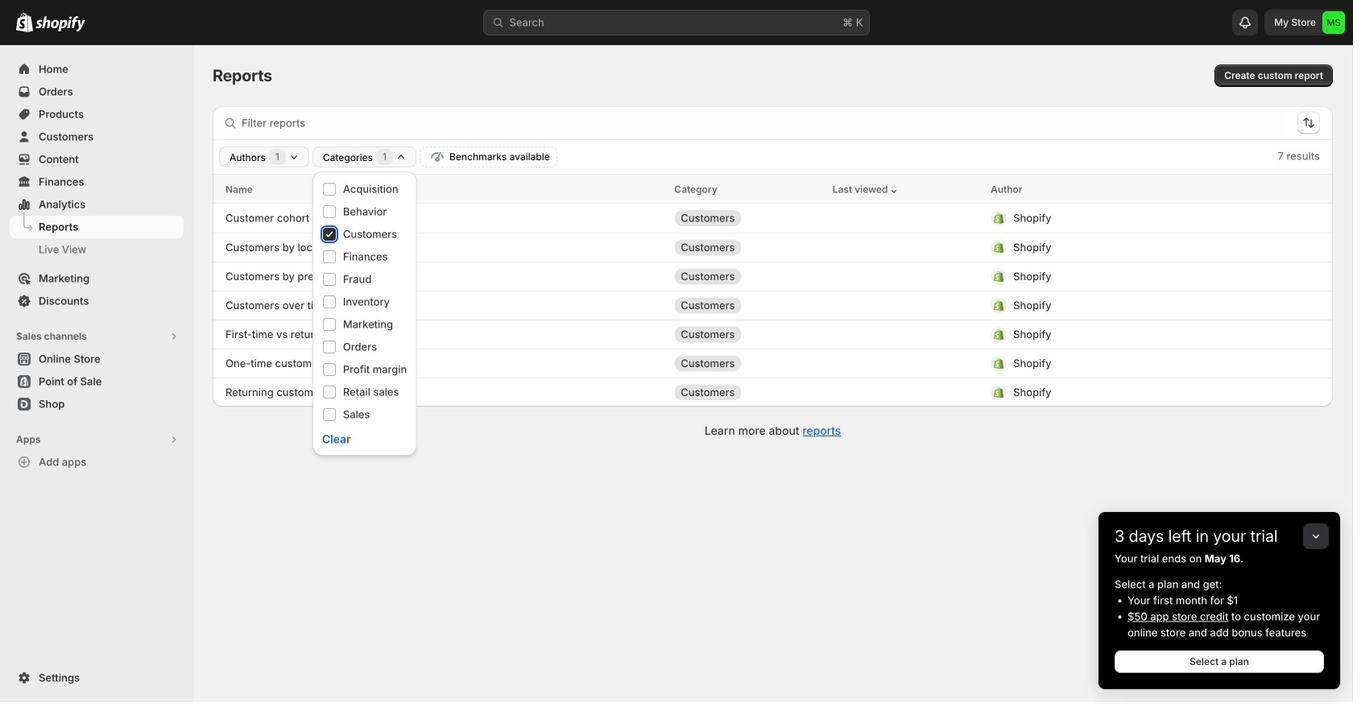 Task type: describe. For each thing, give the bounding box(es) containing it.
7 row from the top
[[213, 349, 1333, 378]]

8 row from the top
[[213, 378, 1333, 407]]

my store image
[[1323, 11, 1345, 34]]

3 row from the top
[[213, 233, 1333, 262]]

4 row from the top
[[213, 262, 1333, 291]]

list of reports table
[[213, 175, 1333, 407]]

1 row from the top
[[213, 175, 1333, 204]]



Task type: locate. For each thing, give the bounding box(es) containing it.
shopify image
[[35, 16, 85, 32]]

row
[[213, 175, 1333, 204], [213, 204, 1333, 233], [213, 233, 1333, 262], [213, 262, 1333, 291], [213, 291, 1333, 320], [213, 320, 1333, 349], [213, 349, 1333, 378], [213, 378, 1333, 407]]

5 row from the top
[[213, 291, 1333, 320]]

Filter reports text field
[[242, 110, 1285, 136]]

cell
[[675, 205, 820, 231], [991, 205, 1282, 231], [675, 235, 820, 261], [991, 235, 1282, 261], [675, 264, 820, 290], [991, 264, 1282, 290], [675, 293, 820, 319], [991, 293, 1282, 319], [675, 322, 820, 348], [991, 322, 1282, 348], [675, 351, 820, 377], [991, 351, 1282, 377], [675, 380, 820, 406], [991, 380, 1282, 406]]

6 row from the top
[[213, 320, 1333, 349]]

2 row from the top
[[213, 204, 1333, 233]]

shopify image
[[16, 13, 33, 32]]



Task type: vqa. For each thing, say whether or not it's contained in the screenshot.
⌘
no



